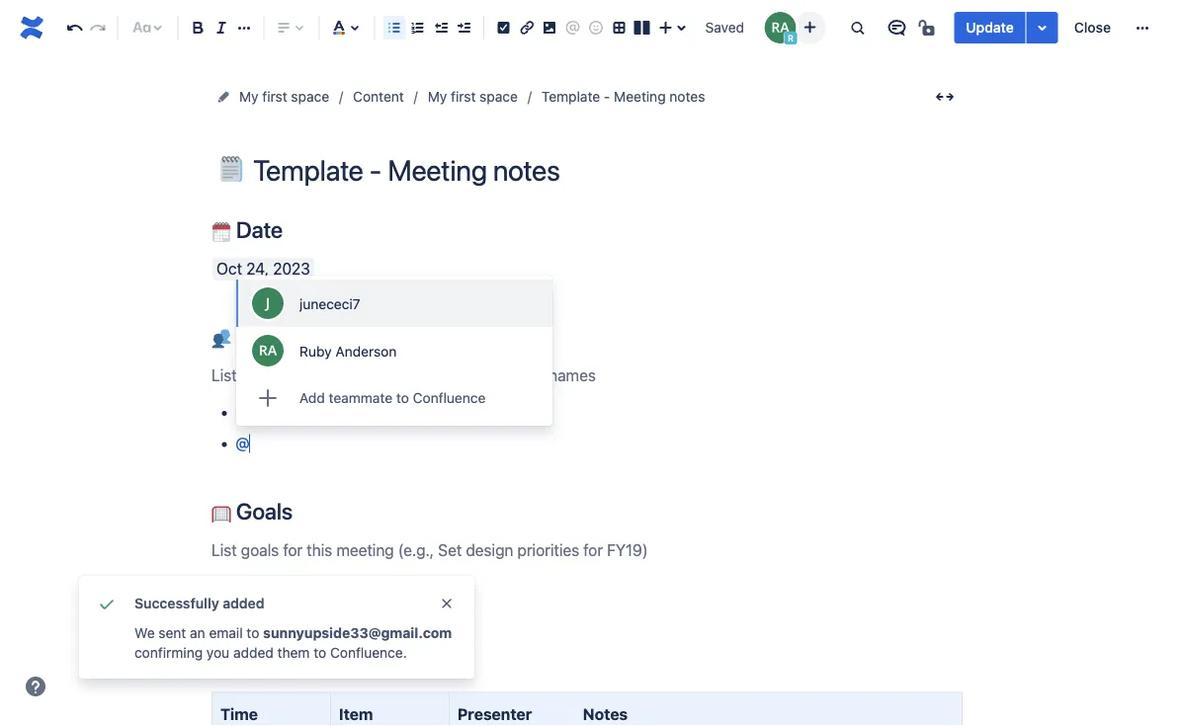 Task type: locate. For each thing, give the bounding box(es) containing it.
oct 24, 2023
[[216, 259, 310, 278]]

emoji image
[[584, 16, 608, 40]]

2 my from the left
[[428, 88, 447, 105]]

space left content
[[291, 88, 329, 105]]

indent tab image
[[452, 16, 476, 40]]

meeting
[[614, 88, 666, 105]]

find and replace image
[[845, 16, 869, 40]]

my first space right the move this page image
[[239, 88, 329, 105]]

:goal: image
[[212, 504, 231, 524]]

confluence image
[[16, 12, 47, 43], [16, 12, 47, 43]]

redo ⌘⇧z image
[[86, 16, 110, 40]]

saved
[[705, 19, 744, 36]]

None field
[[249, 434, 254, 453]]

make page full-width image
[[933, 85, 957, 109]]

1 my from the left
[[239, 88, 259, 105]]

:busts_in_silhouette: image
[[212, 329, 231, 349]]

1 horizontal spatial to
[[314, 645, 326, 661]]

@
[[235, 434, 249, 453]]

to right teammate on the left bottom
[[396, 390, 409, 406]]

1 my first space from the left
[[239, 88, 329, 105]]

my first space down indent tab image
[[428, 88, 518, 105]]

dismiss image
[[439, 596, 455, 612]]

1 first from the left
[[262, 88, 287, 105]]

date
[[231, 216, 283, 243]]

:calendar_spiral: image
[[212, 222, 231, 242]]

space down action item 'image' at the left top
[[480, 88, 518, 105]]

bold ⌘b image
[[186, 16, 210, 40]]

added up the email at the bottom of the page
[[223, 596, 264, 612]]

0 horizontal spatial space
[[291, 88, 329, 105]]

numbered list ⌘⇧7 image
[[406, 16, 429, 40]]

we
[[134, 625, 155, 641]]

my first space link right the move this page image
[[239, 85, 329, 109]]

1 space from the left
[[291, 88, 329, 105]]

confluence
[[413, 390, 486, 406]]

1 horizontal spatial my first space link
[[428, 85, 518, 109]]

none text field inside @ search box
[[249, 438, 254, 450]]

add teammate to confluence
[[299, 390, 486, 406]]

my
[[239, 88, 259, 105], [428, 88, 447, 105]]

we sent an email to sunnyupside33@gmail.com confirming you added them to confluence.
[[134, 625, 452, 661]]

my right content
[[428, 88, 447, 105]]

:notepad_spiral: image
[[218, 156, 244, 182], [218, 156, 244, 182]]

my first space link
[[239, 85, 329, 109], [428, 85, 518, 109]]

close
[[1074, 19, 1111, 36]]

added
[[223, 596, 264, 612], [233, 645, 274, 661]]

anderson
[[335, 343, 397, 360]]

Give this page a title text field
[[253, 154, 963, 187]]

topics
[[349, 642, 409, 668]]

successfully
[[134, 596, 219, 612]]

first right the move this page image
[[262, 88, 287, 105]]

ruby
[[299, 343, 332, 360]]

template - meeting notes link
[[542, 85, 705, 109]]

my right the move this page image
[[239, 88, 259, 105]]

table image
[[607, 16, 631, 40]]

update button
[[954, 12, 1026, 43]]

0 horizontal spatial my
[[239, 88, 259, 105]]

2 my first space from the left
[[428, 88, 518, 105]]

teammate
[[329, 390, 393, 406]]

my first space
[[239, 88, 329, 105], [428, 88, 518, 105]]

0 vertical spatial added
[[223, 596, 264, 612]]

0 horizontal spatial to
[[247, 625, 259, 641]]

0 horizontal spatial my first space link
[[239, 85, 329, 109]]

:speaking_head: image
[[212, 648, 231, 667]]

0 vertical spatial to
[[396, 390, 409, 406]]

ruby anderson
[[299, 343, 397, 360]]

to right the email at the bottom of the page
[[247, 625, 259, 641]]

1 horizontal spatial my
[[428, 88, 447, 105]]

2 first from the left
[[451, 88, 476, 105]]

first for 2nd my first space link from right
[[262, 88, 287, 105]]

help image
[[24, 675, 47, 699]]

0 horizontal spatial first
[[262, 88, 287, 105]]

bullet list ⌘⇧8 image
[[382, 16, 406, 40]]

:speaking_head: image
[[212, 648, 231, 667]]

0 horizontal spatial my first space
[[239, 88, 329, 105]]

move this page image
[[215, 89, 231, 105]]

invite to edit image
[[798, 15, 822, 39]]

1 vertical spatial added
[[233, 645, 274, 661]]

sent
[[158, 625, 186, 641]]

content link
[[353, 85, 404, 109]]

1 horizontal spatial first
[[451, 88, 476, 105]]

my for 2nd my first space link from right
[[239, 88, 259, 105]]

24,
[[246, 259, 269, 278]]

space
[[291, 88, 329, 105], [480, 88, 518, 105]]

participants
[[231, 323, 354, 350]]

first
[[262, 88, 287, 105], [451, 88, 476, 105]]

add image, video, or file image
[[538, 16, 562, 40]]

1 horizontal spatial space
[[480, 88, 518, 105]]

first down indent tab image
[[451, 88, 476, 105]]

my first space link down indent tab image
[[428, 85, 518, 109]]

to
[[396, 390, 409, 406], [247, 625, 259, 641], [314, 645, 326, 661]]

None text field
[[249, 438, 254, 450]]

:calendar_spiral: image
[[212, 222, 231, 242]]

1 horizontal spatial my first space
[[428, 88, 518, 105]]

my first space for 2nd my first space link from right
[[239, 88, 329, 105]]

template
[[542, 88, 600, 105]]

to right them
[[314, 645, 326, 661]]

added right :speaking_head: icon
[[233, 645, 274, 661]]

them
[[277, 645, 310, 661]]

item
[[339, 705, 373, 724]]



Task type: vqa. For each thing, say whether or not it's contained in the screenshot.
Redo ⌘⇧Z image
yes



Task type: describe. For each thing, give the bounding box(es) containing it.
oct
[[216, 259, 242, 278]]

italic ⌘i image
[[209, 16, 233, 40]]

undo ⌘z image
[[63, 16, 87, 40]]

confluence.
[[330, 645, 407, 661]]

close button
[[1062, 12, 1123, 43]]

confirming
[[134, 645, 203, 661]]

added inside 'we sent an email to sunnyupside33@gmail.com confirming you added them to confluence.'
[[233, 645, 274, 661]]

discussion
[[236, 642, 344, 668]]

success image
[[95, 592, 119, 616]]

none field inside the main content area, start typing to enter text. text box
[[249, 434, 254, 453]]

successfully added
[[134, 596, 264, 612]]

junececi7
[[299, 296, 360, 312]]

more formatting image
[[232, 16, 256, 40]]

1 vertical spatial to
[[247, 625, 259, 641]]

mention image
[[561, 16, 585, 40]]

an
[[190, 625, 205, 641]]

-
[[604, 88, 610, 105]]

Main content area, start typing to enter text. text field
[[200, 216, 975, 727]]

2023
[[273, 259, 310, 278]]

2 horizontal spatial to
[[396, 390, 409, 406]]

link image
[[515, 16, 539, 40]]

outdent ⇧tab image
[[429, 16, 452, 40]]

adjust update settings image
[[1031, 16, 1054, 40]]

2 vertical spatial to
[[314, 645, 326, 661]]

:busts_in_silhouette: image
[[212, 329, 231, 349]]

notes
[[670, 88, 705, 105]]

template - meeting notes
[[542, 88, 705, 105]]

update
[[966, 19, 1014, 36]]

@junececi7
[[240, 403, 322, 422]]

presenter
[[457, 705, 532, 724]]

discussion topics
[[231, 642, 409, 668]]

more image
[[1131, 16, 1154, 40]]

notes
[[583, 705, 628, 724]]

ruby anderson image
[[764, 12, 796, 43]]

time
[[220, 705, 258, 724]]

:goal: image
[[212, 504, 231, 524]]

you
[[206, 645, 230, 661]]

my first space for 1st my first space link from right
[[428, 88, 518, 105]]

sunnyupside33@gmail.com
[[263, 625, 452, 641]]

add
[[299, 390, 325, 406]]

2 my first space link from the left
[[428, 85, 518, 109]]

no restrictions image
[[917, 16, 940, 40]]

first for 1st my first space link from right
[[451, 88, 476, 105]]

layouts image
[[630, 16, 654, 40]]

2 space from the left
[[480, 88, 518, 105]]

content
[[353, 88, 404, 105]]

comment icon image
[[885, 16, 909, 40]]

action item image
[[492, 16, 515, 40]]

@ search field
[[235, 434, 254, 453]]

1 my first space link from the left
[[239, 85, 329, 109]]

email
[[209, 625, 243, 641]]

my for 1st my first space link from right
[[428, 88, 447, 105]]

goals
[[231, 498, 293, 525]]

add icon image
[[250, 381, 286, 416]]



